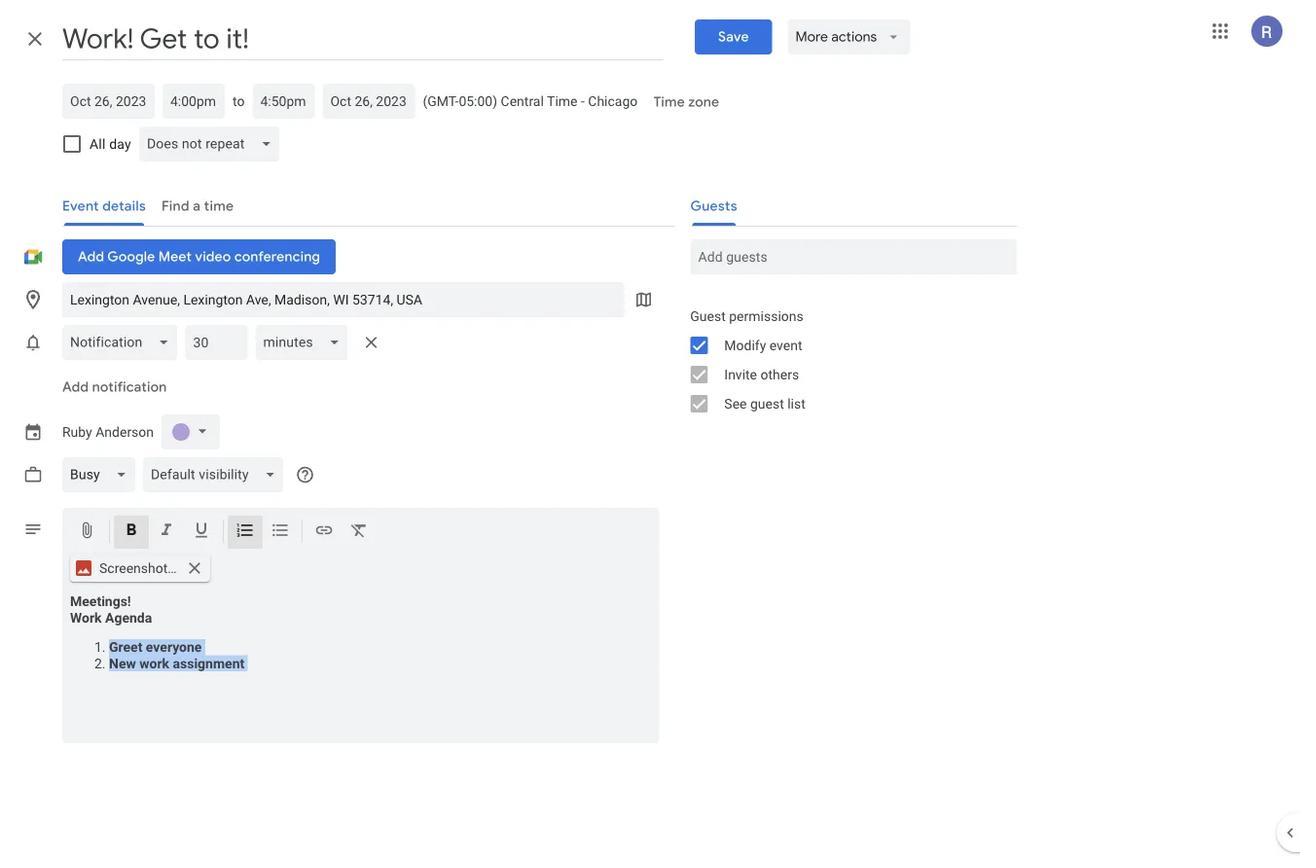 Task type: locate. For each thing, give the bounding box(es) containing it.
underline image
[[192, 521, 211, 544]]

insert link image
[[314, 521, 334, 544]]

time
[[547, 93, 578, 109], [653, 93, 685, 111]]

italic image
[[157, 521, 176, 544]]

Title text field
[[62, 18, 664, 60]]

Start date text field
[[70, 90, 147, 113]]

bold image
[[122, 521, 141, 544]]

time left -
[[547, 93, 578, 109]]

1 horizontal spatial time
[[653, 93, 685, 111]]

(gmt-05:00) central time - chicago
[[423, 93, 638, 109]]

Start time text field
[[170, 90, 217, 113]]

guest permissions
[[690, 308, 804, 324]]

End date text field
[[330, 90, 407, 113]]

to
[[233, 93, 245, 109]]

0 horizontal spatial time
[[547, 93, 578, 109]]

meetings! work agenda
[[70, 594, 152, 626]]

None field
[[139, 127, 287, 162], [62, 325, 185, 360], [255, 325, 356, 360], [62, 457, 143, 493], [143, 457, 291, 493], [139, 127, 287, 162], [62, 325, 185, 360], [255, 325, 356, 360], [62, 457, 143, 493], [143, 457, 291, 493]]

-
[[581, 93, 585, 109]]

remove formatting image
[[349, 521, 369, 544]]

work
[[139, 656, 169, 672]]

guest
[[690, 308, 726, 324]]

more actions arrow_drop_down
[[796, 28, 903, 46]]

zone
[[688, 93, 719, 111]]

time inside button
[[653, 93, 685, 111]]

assignment
[[173, 656, 245, 672]]

all day
[[90, 136, 131, 152]]

work
[[70, 610, 102, 626]]

bulleted list image
[[271, 521, 290, 544]]

add
[[62, 379, 89, 396]]

actions
[[832, 28, 877, 46]]

group
[[675, 302, 1018, 419]]

day
[[109, 136, 131, 152]]

30 minutes before element
[[62, 321, 387, 364]]

time left zone
[[653, 93, 685, 111]]

save
[[718, 28, 749, 46]]

Description text field
[[62, 594, 659, 740]]

formatting options toolbar
[[62, 508, 659, 555]]

greet everyone new work assignment
[[109, 640, 248, 672]]

ruby anderson
[[62, 424, 154, 440]]



Task type: vqa. For each thing, say whether or not it's contained in the screenshot.
F in january 'grid'
no



Task type: describe. For each thing, give the bounding box(es) containing it.
guest
[[750, 396, 784, 412]]

notification
[[92, 379, 167, 396]]

permissions
[[729, 308, 804, 324]]

list
[[788, 396, 806, 412]]

all
[[90, 136, 106, 152]]

05:00)
[[459, 93, 497, 109]]

modify
[[725, 337, 766, 353]]

modify event
[[725, 337, 803, 353]]

arrow_drop_down
[[885, 28, 903, 46]]

central
[[501, 93, 544, 109]]

more
[[796, 28, 828, 46]]

meetings!
[[70, 594, 131, 610]]

greet
[[109, 640, 142, 656]]

others
[[761, 366, 799, 383]]

group containing guest permissions
[[675, 302, 1018, 419]]

add notification button
[[55, 364, 175, 411]]

anderson
[[96, 424, 154, 440]]

Location text field
[[70, 282, 616, 317]]

see
[[725, 396, 747, 412]]

invite others
[[725, 366, 799, 383]]

chicago
[[588, 93, 638, 109]]

Minutes in advance for notification number field
[[193, 325, 240, 360]]

agenda
[[105, 610, 152, 626]]

End time text field
[[260, 90, 307, 113]]

everyone
[[146, 640, 202, 656]]

invite
[[725, 366, 757, 383]]

time zone
[[653, 93, 719, 111]]

see guest list
[[725, 396, 806, 412]]

(gmt-
[[423, 93, 459, 109]]

ruby
[[62, 424, 92, 440]]

save button
[[695, 19, 772, 55]]

add notification
[[62, 379, 167, 396]]

new
[[109, 656, 136, 672]]

numbered list image
[[236, 521, 255, 544]]

time zone button
[[646, 85, 727, 120]]

Guests text field
[[698, 239, 1010, 274]]

event
[[770, 337, 803, 353]]



